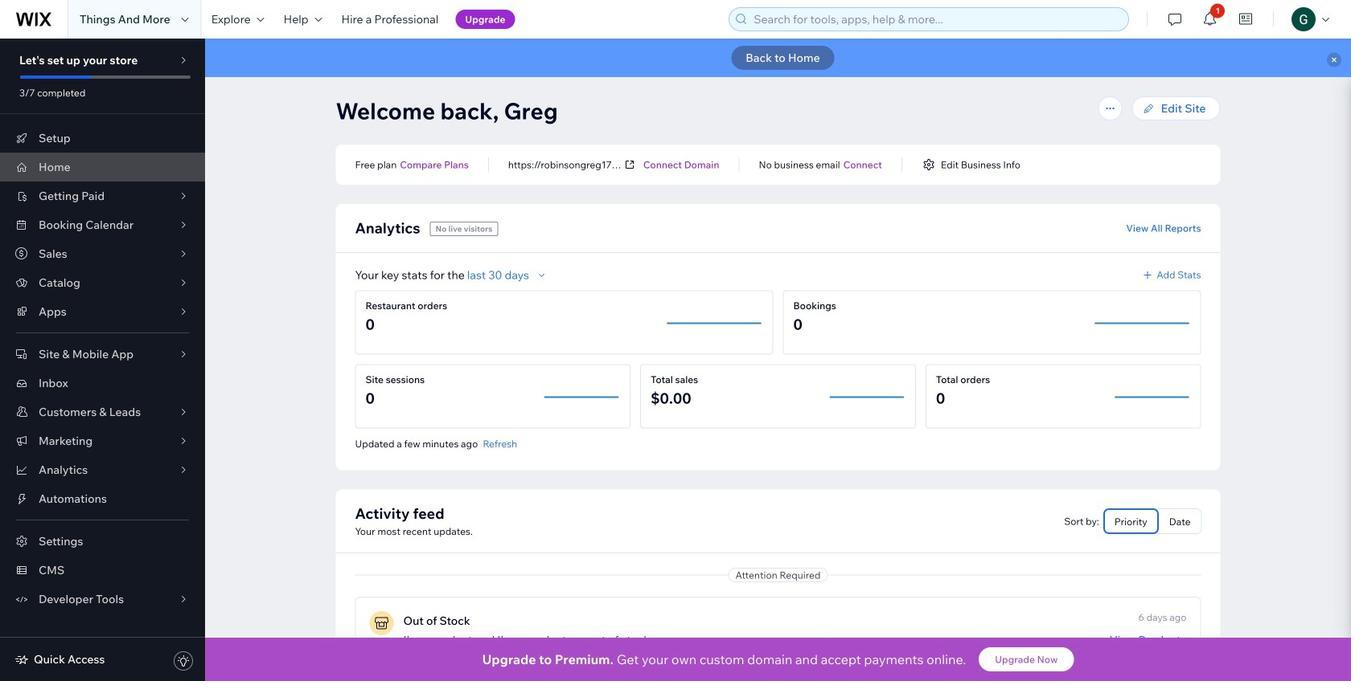 Task type: describe. For each thing, give the bounding box(es) containing it.
sidebar element
[[0, 39, 205, 682]]



Task type: locate. For each thing, give the bounding box(es) containing it.
alert
[[205, 39, 1351, 77]]

Search for tools, apps, help & more... field
[[749, 8, 1124, 31]]



Task type: vqa. For each thing, say whether or not it's contained in the screenshot.
SIDEBAR element
yes



